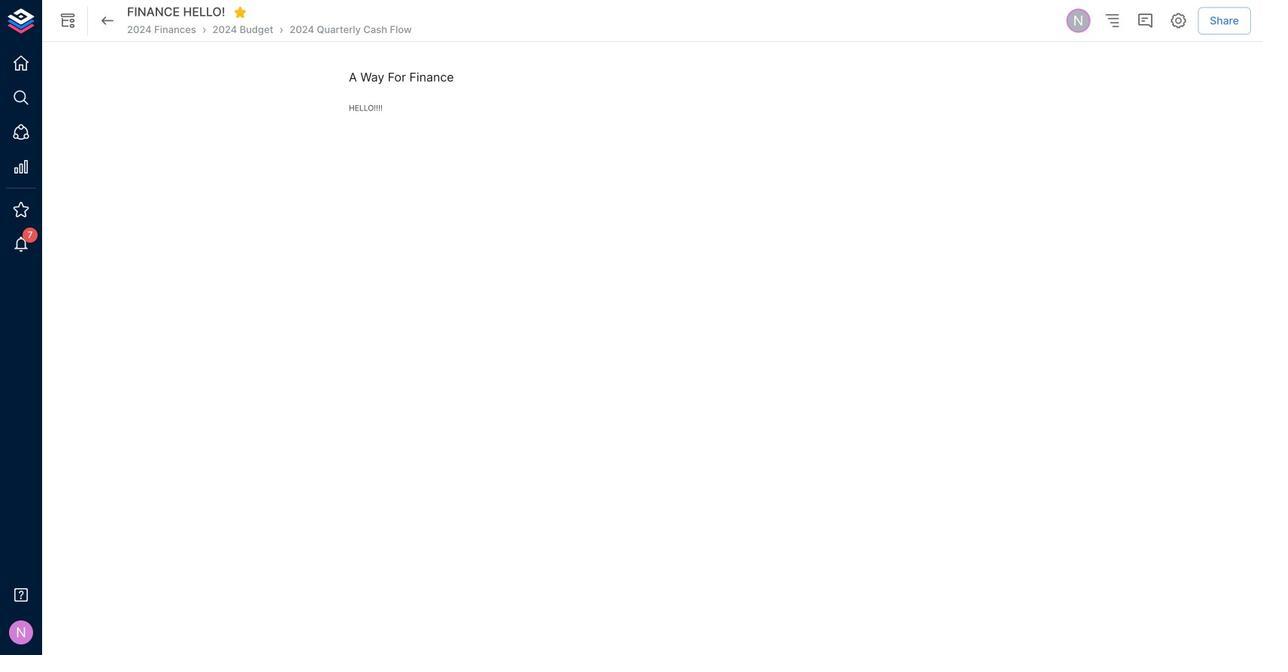 Task type: locate. For each thing, give the bounding box(es) containing it.
go back image
[[98, 12, 117, 30]]

table of contents image
[[1103, 12, 1121, 30]]



Task type: describe. For each thing, give the bounding box(es) containing it.
show wiki image
[[59, 12, 77, 30]]

settings image
[[1169, 12, 1187, 30]]

remove favorite image
[[234, 5, 247, 19]]

comments image
[[1136, 12, 1154, 30]]



Task type: vqa. For each thing, say whether or not it's contained in the screenshot.
Table of Contents image at the right of the page
yes



